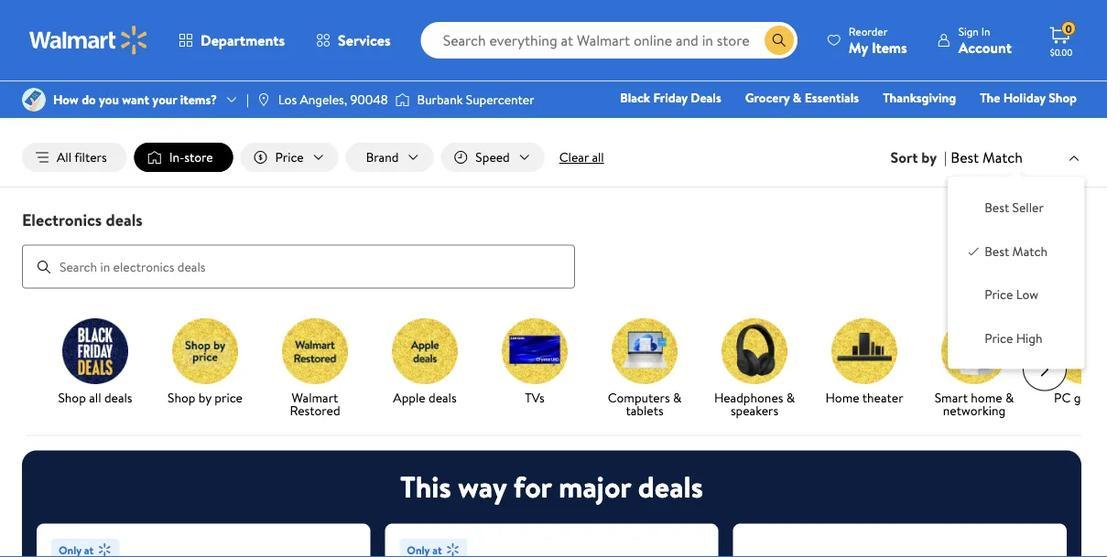 Task type: describe. For each thing, give the bounding box(es) containing it.
brand
[[366, 148, 399, 166]]

holiday
[[1003, 89, 1046, 107]]

electronics deals
[[22, 208, 143, 231]]

toy shop
[[747, 114, 797, 132]]

services
[[338, 30, 391, 50]]

smart
[[935, 389, 968, 407]]

toy
[[747, 114, 766, 132]]

sign in account
[[959, 23, 1012, 57]]

option group containing best seller
[[963, 192, 1070, 355]]

price for price low
[[985, 286, 1013, 304]]

fashion link
[[870, 114, 929, 133]]

tvs
[[525, 389, 545, 407]]

home link
[[813, 114, 863, 133]]

smart home and networking image
[[941, 318, 1007, 384]]

toy shop link
[[739, 114, 805, 133]]

home
[[971, 389, 1003, 407]]

want
[[122, 91, 149, 108]]

shop all deals link
[[48, 318, 143, 408]]

Search in electronics deals search field
[[22, 245, 575, 289]]

smart home & networking link
[[927, 318, 1022, 421]]

tvs image
[[502, 318, 568, 384]]

price low
[[985, 286, 1039, 304]]

the holiday shop gift finder
[[576, 89, 1077, 132]]

for
[[514, 467, 552, 508]]

it!
[[703, 10, 723, 41]]

all for shop
[[89, 389, 101, 407]]

all for clear
[[592, 148, 604, 166]]

price for price high
[[985, 329, 1013, 347]]

sign
[[959, 23, 979, 39]]

0 horizontal spatial |
[[246, 91, 249, 108]]

checks.
[[545, 56, 579, 72]]

my
[[849, 37, 868, 57]]

clear all
[[559, 148, 604, 166]]

shop all deals image
[[62, 318, 128, 384]]

shop inside the holiday shop gift finder
[[1049, 89, 1077, 107]]

sort and filter section element
[[0, 128, 1107, 187]]

deals
[[691, 89, 721, 107]]

select
[[582, 56, 612, 72]]

low
[[1016, 286, 1039, 304]]

in
[[982, 23, 990, 39]]

sort by |
[[891, 147, 947, 168]]

computers & tablets link
[[597, 318, 692, 421]]

last.
[[486, 56, 504, 72]]

limited quantities. while supplies last. no rain checks. select items may not be available in-store.
[[327, 56, 780, 72]]

Electronics deals search field
[[0, 208, 1107, 289]]

your
[[152, 91, 177, 108]]

how
[[53, 91, 79, 108]]

pc gaming image
[[1051, 318, 1107, 384]]

best inside 'best match' popup button
[[951, 147, 979, 167]]

shop by price image
[[172, 318, 238, 384]]

& for headphones
[[787, 389, 795, 407]]

walmart restored image
[[282, 318, 348, 384]]

apple
[[393, 389, 426, 407]]

all filters
[[57, 148, 107, 166]]

gift
[[576, 114, 598, 132]]

supplies
[[446, 56, 483, 72]]

departments button
[[163, 18, 300, 62]]

electronics for electronics
[[661, 114, 723, 132]]

headphones
[[714, 389, 783, 407]]

registry
[[945, 114, 991, 132]]

computers
[[608, 389, 670, 407]]

electronics link
[[653, 114, 732, 133]]

| inside sort and filter section element
[[944, 147, 947, 168]]

headphones and speakers image
[[722, 318, 788, 384]]

1 vertical spatial best
[[985, 199, 1009, 217]]

best match button
[[947, 145, 1085, 170]]

computers & tablets
[[608, 389, 682, 420]]

all
[[57, 148, 71, 166]]

account
[[959, 37, 1012, 57]]

by for sort
[[922, 147, 937, 168]]

black friday deals
[[620, 89, 721, 107]]

home for home
[[821, 114, 854, 132]]

don't
[[596, 10, 650, 41]]

price for price
[[275, 148, 304, 166]]

black
[[620, 89, 650, 107]]

savings.
[[423, 10, 498, 41]]

los angeles, 90048
[[278, 91, 388, 108]]

pc gamin link
[[1037, 318, 1107, 408]]

limited
[[327, 56, 362, 72]]

deals right the major
[[638, 467, 703, 508]]

shop by price
[[168, 389, 243, 407]]

may
[[643, 56, 662, 72]]

this
[[400, 467, 451, 508]]

computers and tablets image
[[612, 318, 678, 384]]

items?
[[180, 91, 217, 108]]

the
[[980, 89, 1000, 107]]

Best Match radio
[[966, 242, 981, 257]]

tablets
[[626, 402, 664, 420]]

no
[[507, 56, 521, 72]]

rain
[[524, 56, 542, 72]]

in-
[[741, 56, 754, 72]]

while
[[416, 56, 443, 72]]

los
[[278, 91, 297, 108]]

finder
[[601, 114, 637, 132]]

angeles,
[[300, 91, 347, 108]]

not
[[665, 56, 681, 72]]

quantities.
[[365, 56, 414, 72]]

by for shop
[[199, 389, 212, 407]]

services button
[[300, 18, 406, 62]]

shop all deals
[[58, 389, 132, 407]]

price high
[[985, 329, 1043, 347]]



Task type: locate. For each thing, give the bounding box(es) containing it.
& right speakers
[[787, 389, 795, 407]]

reorder my items
[[849, 23, 907, 57]]

option group
[[963, 192, 1070, 355]]

electronics
[[661, 114, 723, 132], [22, 208, 102, 231]]

price inside dropdown button
[[275, 148, 304, 166]]

reorder
[[849, 23, 888, 39]]

search image
[[37, 260, 51, 274]]

apple deals
[[393, 389, 457, 407]]

be
[[684, 56, 695, 72]]

departments
[[201, 30, 285, 50]]

all
[[592, 148, 604, 166], [89, 389, 101, 407]]

store.
[[754, 56, 780, 72]]

deals down shop all deals 'image'
[[104, 389, 132, 407]]

Search search field
[[421, 22, 798, 59]]

match inside 'option group'
[[1013, 242, 1048, 260]]

1 vertical spatial |
[[944, 147, 947, 168]]

pc
[[1054, 389, 1071, 407]]

smart home & networking
[[935, 389, 1014, 420]]

0 vertical spatial all
[[592, 148, 604, 166]]

shop up debit
[[1049, 89, 1077, 107]]

walmart restored link
[[267, 318, 363, 421]]

home left "theater"
[[826, 389, 860, 407]]

1 horizontal spatial |
[[944, 147, 947, 168]]

price button
[[240, 143, 339, 172]]

speakers
[[731, 402, 779, 420]]

pc gamin
[[1054, 389, 1107, 407]]

match
[[983, 147, 1023, 167], [1013, 242, 1048, 260]]

top
[[502, 10, 536, 41]]

& right tablets
[[673, 389, 682, 407]]

1 vertical spatial by
[[199, 389, 212, 407]]

filters
[[74, 148, 107, 166]]

theater
[[862, 389, 904, 407]]

how do you want your items?
[[53, 91, 217, 108]]

shop down shop all deals 'image'
[[58, 389, 86, 407]]

1 vertical spatial price
[[985, 286, 1013, 304]]

in-store button
[[134, 143, 233, 172]]

1 vertical spatial electronics
[[22, 208, 102, 231]]

headphones & speakers link
[[707, 318, 802, 421]]

& for computers
[[673, 389, 682, 407]]

1 horizontal spatial electronics
[[661, 114, 723, 132]]

1 vertical spatial home
[[826, 389, 860, 407]]

clear all button
[[552, 143, 612, 172]]

by inside sort and filter section element
[[922, 147, 937, 168]]

1 vertical spatial all
[[89, 389, 101, 407]]

home theater image
[[832, 318, 898, 384]]

sort
[[891, 147, 918, 168]]

in-store
[[169, 148, 213, 166]]

one debit
[[1015, 114, 1077, 132]]

black friday deals link
[[612, 88, 730, 108]]

& inside smart home & networking
[[1006, 389, 1014, 407]]

&
[[793, 89, 802, 107], [673, 389, 682, 407], [787, 389, 795, 407], [1006, 389, 1014, 407]]

0 vertical spatial home
[[821, 114, 854, 132]]

match down the one
[[983, 147, 1023, 167]]

home down essentials
[[821, 114, 854, 132]]

match inside 'best match' popup button
[[983, 147, 1023, 167]]

0 vertical spatial |
[[246, 91, 249, 108]]

clear search field text image
[[743, 33, 757, 48]]

all inside button
[[592, 148, 604, 166]]

do
[[82, 91, 96, 108]]

 image
[[22, 88, 46, 112], [395, 91, 410, 109]]

available
[[698, 56, 738, 72]]

by inside 'shop by price' link
[[199, 389, 212, 407]]

0 horizontal spatial all
[[89, 389, 101, 407]]

apple deals link
[[377, 318, 473, 408]]

& inside computers & tablets
[[673, 389, 682, 407]]

grocery
[[745, 89, 790, 107]]

& for grocery
[[793, 89, 802, 107]]

electronics inside search field
[[22, 208, 102, 231]]

electronics up search image
[[22, 208, 102, 231]]

 image for how do you want your items?
[[22, 88, 46, 112]]

| left los
[[246, 91, 249, 108]]

store
[[184, 148, 213, 166]]

price
[[275, 148, 304, 166], [985, 286, 1013, 304], [985, 329, 1013, 347]]

0 horizontal spatial  image
[[22, 88, 46, 112]]

best match down registry link
[[951, 147, 1023, 167]]

by right the sort
[[922, 147, 937, 168]]

0 vertical spatial match
[[983, 147, 1023, 167]]

headphones & speakers
[[714, 389, 795, 420]]

shop right toy
[[769, 114, 797, 132]]

2 vertical spatial best
[[985, 242, 1009, 260]]

the holiday shop link
[[972, 88, 1085, 108]]

 image for burbank supercenter
[[395, 91, 410, 109]]

deals down filters
[[106, 208, 143, 231]]

$0.00
[[1050, 46, 1073, 58]]

walmart restored
[[290, 389, 340, 420]]

clear
[[559, 148, 589, 166]]

0 vertical spatial best match
[[951, 147, 1023, 167]]

0 vertical spatial best
[[951, 147, 979, 167]]

0
[[1065, 21, 1072, 36]]

all down shop all deals 'image'
[[89, 389, 101, 407]]

| down registry link
[[944, 147, 947, 168]]

thanksgiving link
[[875, 88, 965, 108]]

walmart image
[[29, 26, 148, 55]]

in-
[[169, 148, 184, 166]]

0 vertical spatial price
[[275, 148, 304, 166]]

best down registry
[[951, 147, 979, 167]]

1 vertical spatial best match
[[985, 242, 1048, 260]]

by left price
[[199, 389, 212, 407]]

home for home theater
[[826, 389, 860, 407]]

0 horizontal spatial by
[[199, 389, 212, 407]]

best seller
[[985, 199, 1044, 217]]

next slide for chipmodulewithimages list image
[[1023, 348, 1067, 392]]

Walmart Site-Wide search field
[[421, 22, 798, 59]]

deals
[[106, 208, 143, 231], [104, 389, 132, 407], [429, 389, 457, 407], [638, 467, 703, 508]]

best right best match radio
[[985, 242, 1009, 260]]

1 horizontal spatial  image
[[395, 91, 410, 109]]

all right clear
[[592, 148, 604, 166]]

you
[[99, 91, 119, 108]]

all filters button
[[22, 143, 127, 172]]

home inside home link
[[821, 114, 854, 132]]

& inside grocery & essentials link
[[793, 89, 802, 107]]

price down los
[[275, 148, 304, 166]]

epic savings. top gifts. don't miss it!
[[376, 10, 723, 41]]

price
[[215, 389, 243, 407]]

home inside home theater link
[[826, 389, 860, 407]]

0 vertical spatial by
[[922, 147, 937, 168]]

best left seller
[[985, 199, 1009, 217]]

 image
[[256, 93, 271, 107]]

home theater
[[826, 389, 904, 407]]

2 vertical spatial price
[[985, 329, 1013, 347]]

& inside headphones & speakers
[[787, 389, 795, 407]]

electronics for electronics deals
[[22, 208, 102, 231]]

price left the high
[[985, 329, 1013, 347]]

shop left price
[[168, 389, 196, 407]]

search icon image
[[772, 33, 787, 48]]

electronics down deals
[[661, 114, 723, 132]]

1 vertical spatial match
[[1013, 242, 1048, 260]]

 image left how
[[22, 88, 46, 112]]

price left low
[[985, 286, 1013, 304]]

gamin
[[1074, 389, 1107, 407]]

home
[[821, 114, 854, 132], [826, 389, 860, 407]]

& right grocery
[[793, 89, 802, 107]]

burbank supercenter
[[417, 91, 534, 108]]

items
[[872, 37, 907, 57]]

& right home
[[1006, 389, 1014, 407]]

best match
[[951, 147, 1023, 167], [985, 242, 1048, 260]]

shop
[[1049, 89, 1077, 107], [769, 114, 797, 132], [58, 389, 86, 407], [168, 389, 196, 407]]

90048
[[350, 91, 388, 108]]

apple deals image
[[392, 318, 458, 384]]

best match inside 'best match' popup button
[[951, 147, 1023, 167]]

speed button
[[441, 143, 545, 172]]

shop by price link
[[158, 318, 253, 408]]

0 vertical spatial electronics
[[661, 114, 723, 132]]

1 horizontal spatial all
[[592, 148, 604, 166]]

0 horizontal spatial electronics
[[22, 208, 102, 231]]

registry link
[[936, 114, 1000, 133]]

deals right apple
[[429, 389, 457, 407]]

essentials
[[805, 89, 859, 107]]

restored
[[290, 402, 340, 420]]

best match right best match radio
[[985, 242, 1048, 260]]

match down seller
[[1013, 242, 1048, 260]]

 image right 90048
[[395, 91, 410, 109]]

deals inside search field
[[106, 208, 143, 231]]

networking
[[943, 402, 1006, 420]]

1 horizontal spatial by
[[922, 147, 937, 168]]

items
[[614, 56, 640, 72]]

best
[[951, 147, 979, 167], [985, 199, 1009, 217], [985, 242, 1009, 260]]

speed
[[476, 148, 510, 166]]

home theater link
[[817, 318, 912, 408]]



Task type: vqa. For each thing, say whether or not it's contained in the screenshot.
While
yes



